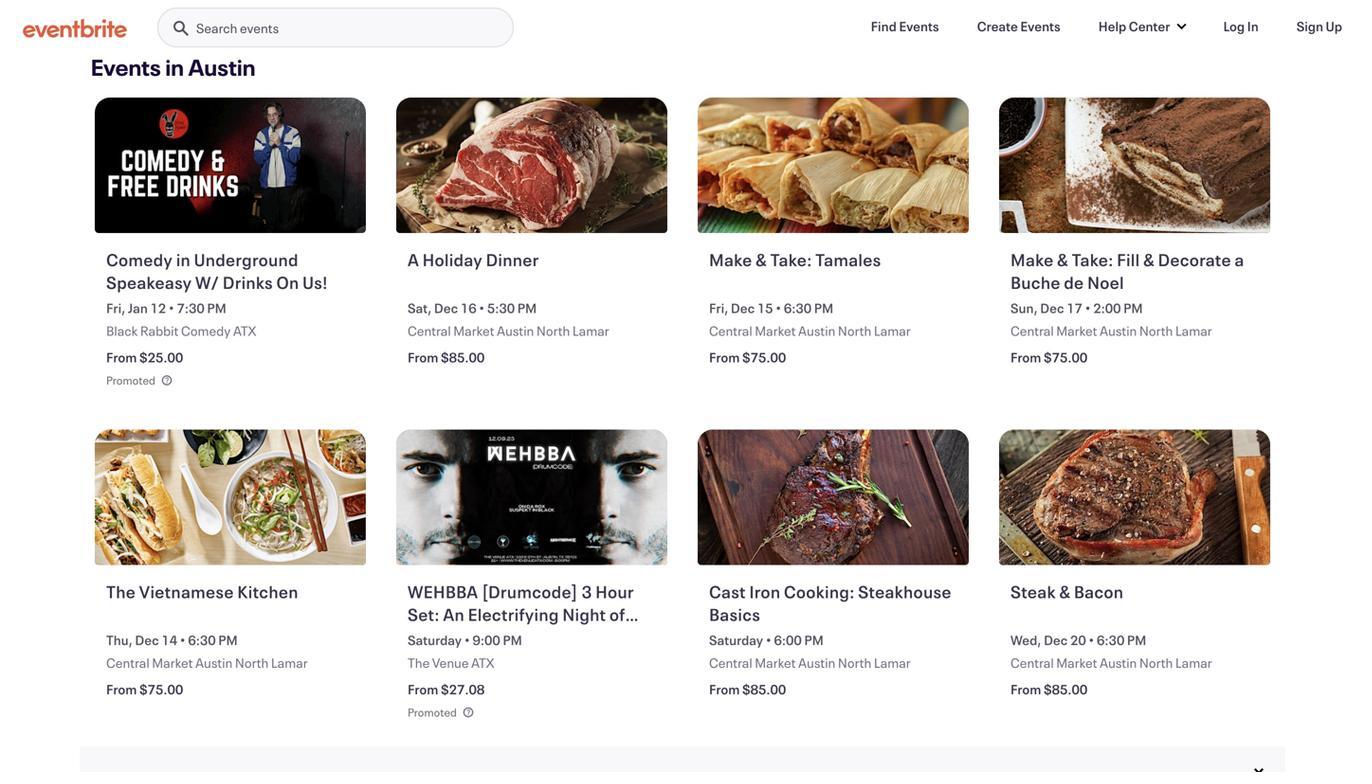 Task type: locate. For each thing, give the bounding box(es) containing it.
• right 16
[[479, 299, 485, 317]]

0 horizontal spatial saturday
[[408, 632, 462, 649]]

lamar down steak & bacon link on the bottom right
[[1176, 655, 1212, 672]]

& for make & take: fill & decorate a buche de noel sun, dec 17 •  2:00 pm central market austin north lamar from $75.00
[[1057, 248, 1069, 271]]

market down 17 at the right top of page
[[1056, 322, 1098, 340]]

1 take: from the left
[[770, 248, 812, 271]]

make
[[709, 248, 752, 271], [1011, 248, 1054, 271]]

1 horizontal spatial atx
[[471, 655, 495, 672]]

14
[[161, 632, 177, 649]]

decorate
[[1158, 248, 1231, 271]]

2 horizontal spatial $85.00
[[1044, 681, 1088, 699]]

1 horizontal spatial comedy
[[181, 322, 231, 340]]

steakhouse
[[858, 581, 952, 603]]

fri, left 15
[[709, 299, 728, 317]]

make & take: fill & decorate a buche de noel link
[[1011, 248, 1263, 295]]

promoted down $27.08
[[408, 705, 457, 721]]

1 horizontal spatial the
[[408, 655, 430, 672]]

austin down steak & bacon link on the bottom right
[[1100, 655, 1137, 672]]

6:30 for take:
[[784, 299, 812, 317]]

make & take: tamales
[[709, 248, 881, 271]]

2 saturday from the left
[[709, 632, 763, 649]]

& left noel
[[1057, 248, 1069, 271]]

wed, dec 20 •  6:30 pm central market austin north lamar from $85.00
[[1011, 632, 1212, 699]]

atx down 9:00
[[471, 655, 495, 672]]

pm right 5:30
[[517, 299, 537, 317]]

• left 6:00
[[766, 632, 772, 649]]

6:30 right 14
[[188, 632, 216, 649]]

$85.00
[[441, 349, 485, 366], [742, 681, 786, 699], [1044, 681, 1088, 699]]

jan
[[128, 299, 148, 317]]

comedy
[[106, 248, 173, 271], [181, 322, 231, 340]]

pm right 2:00
[[1124, 299, 1143, 317]]

in for events
[[165, 52, 184, 82]]

market inside sat, dec 16 •  5:30 pm central market austin north lamar from $85.00
[[453, 322, 495, 340]]

the vietnamese kitchen primary image image
[[95, 430, 366, 566]]

a
[[1235, 248, 1244, 271]]

market down 15
[[755, 322, 796, 340]]

dinner
[[486, 248, 539, 271]]

0 horizontal spatial the
[[106, 581, 136, 603]]

& up 15
[[756, 248, 767, 271]]

north for the vietnamese kitchen
[[235, 655, 269, 672]]

& for steak & bacon
[[1059, 581, 1071, 603]]

austin down 5:30
[[497, 322, 534, 340]]

lamar for make & take: tamales
[[874, 322, 911, 340]]

$27.08
[[441, 681, 485, 699]]

6:30 inside fri, dec 15 •  6:30 pm central market austin north lamar from $75.00
[[784, 299, 812, 317]]

steak
[[1011, 581, 1056, 603]]

de
[[1064, 271, 1084, 294]]

sat, dec 16 •  5:30 pm central market austin north lamar from $85.00
[[408, 299, 609, 366]]

•
[[169, 299, 174, 317], [479, 299, 485, 317], [776, 299, 782, 317], [1085, 299, 1091, 317], [180, 632, 186, 649], [464, 632, 470, 649], [766, 632, 772, 649], [1089, 632, 1095, 649]]

events
[[240, 19, 279, 37]]

0 vertical spatial the
[[106, 581, 136, 603]]

1 horizontal spatial $75.00
[[742, 349, 786, 366]]

north
[[537, 322, 570, 340], [838, 322, 872, 340], [1140, 322, 1173, 340], [235, 655, 269, 672], [838, 655, 872, 672], [1140, 655, 1173, 672]]

6:30 inside wed, dec 20 •  6:30 pm central market austin north lamar from $85.00
[[1097, 632, 1125, 649]]

market down 6:00
[[755, 655, 796, 672]]

north inside sat, dec 16 •  5:30 pm central market austin north lamar from $85.00
[[537, 322, 570, 340]]

pm down steak & bacon link on the bottom right
[[1127, 632, 1147, 649]]

promoted
[[106, 373, 155, 388], [408, 705, 457, 721]]

atx down drinks
[[233, 322, 257, 340]]

• inside cast iron cooking: steakhouse basics saturday • 6:00 pm central market austin north lamar from $85.00
[[766, 632, 772, 649]]

central inside fri, dec 15 •  6:30 pm central market austin north lamar from $75.00
[[709, 322, 752, 340]]

market inside fri, dec 15 •  6:30 pm central market austin north lamar from $75.00
[[755, 322, 796, 340]]

2 make from the left
[[1011, 248, 1054, 271]]

0 horizontal spatial $85.00
[[441, 349, 485, 366]]

w/
[[195, 271, 219, 294]]

$85.00 inside wed, dec 20 •  6:30 pm central market austin north lamar from $85.00
[[1044, 681, 1088, 699]]

17
[[1067, 299, 1083, 317]]

0 vertical spatial in
[[165, 52, 184, 82]]

fri, left jan
[[106, 299, 125, 317]]

$75.00 inside fri, dec 15 •  6:30 pm central market austin north lamar from $75.00
[[742, 349, 786, 366]]

$85.00 for steak
[[1044, 681, 1088, 699]]

$85.00 down 6:00
[[742, 681, 786, 699]]

$85.00 down 20
[[1044, 681, 1088, 699]]

2 fri, from the left
[[709, 299, 728, 317]]

2 horizontal spatial 6:30
[[1097, 632, 1125, 649]]

0 horizontal spatial comedy
[[106, 248, 173, 271]]

saturday up venue
[[408, 632, 462, 649]]

0 horizontal spatial $75.00
[[139, 681, 183, 699]]

drinks
[[223, 271, 273, 294]]

events
[[899, 18, 939, 35], [1021, 18, 1061, 35], [91, 52, 161, 82]]

1 horizontal spatial $85.00
[[742, 681, 786, 699]]

austin down the vietnamese kitchen link
[[195, 655, 233, 672]]

lamar down kitchen
[[271, 655, 308, 672]]

dec inside wed, dec 20 •  6:30 pm central market austin north lamar from $85.00
[[1044, 632, 1068, 649]]

&
[[756, 248, 767, 271], [1057, 248, 1069, 271], [1143, 248, 1155, 271], [1059, 581, 1071, 603]]

0 horizontal spatial make
[[709, 248, 752, 271]]

promoted down $25.00
[[106, 373, 155, 388]]

market inside thu, dec 14 •  6:30 pm central market austin north lamar from $75.00
[[152, 655, 193, 672]]

lamar inside cast iron cooking: steakhouse basics saturday • 6:00 pm central market austin north lamar from $85.00
[[874, 655, 911, 672]]

events right find
[[899, 18, 939, 35]]

tamales
[[816, 248, 881, 271]]

$75.00 down 17 at the right top of page
[[1044, 349, 1088, 366]]

iron
[[749, 581, 781, 603]]

pm inside sat, dec 16 •  5:30 pm central market austin north lamar from $85.00
[[517, 299, 537, 317]]

1 vertical spatial atx
[[471, 655, 495, 672]]

0 horizontal spatial atx
[[233, 322, 257, 340]]

20
[[1070, 632, 1086, 649]]

1 horizontal spatial events
[[899, 18, 939, 35]]

• right 12
[[169, 299, 174, 317]]

north down cast iron cooking: steakhouse basics link
[[838, 655, 872, 672]]

saturday • 9:00 pm the venue atx from $27.08
[[408, 632, 522, 699]]

make inside make & take: fill & decorate a buche de noel sun, dec 17 •  2:00 pm central market austin north lamar from $75.00
[[1011, 248, 1054, 271]]

market for a holiday dinner
[[453, 322, 495, 340]]

lamar down the steakhouse
[[874, 655, 911, 672]]

night
[[562, 603, 606, 626]]

dec left 16
[[434, 299, 458, 317]]

fri, inside fri, dec 15 •  6:30 pm central market austin north lamar from $75.00
[[709, 299, 728, 317]]

from inside comedy in underground speakeasy w/ drinks on us! fri, jan 12 •  7:30 pm black rabbit comedy atx from $25.00
[[106, 349, 137, 366]]

from inside saturday • 9:00 pm the venue atx from $27.08
[[408, 681, 438, 699]]

lamar inside sat, dec 16 •  5:30 pm central market austin north lamar from $85.00
[[573, 322, 609, 340]]

austin inside make & take: fill & decorate a buche de noel sun, dec 17 •  2:00 pm central market austin north lamar from $75.00
[[1100, 322, 1137, 340]]

6:30 right 20
[[1097, 632, 1125, 649]]

1 vertical spatial the
[[408, 655, 430, 672]]

central
[[408, 322, 451, 340], [709, 322, 752, 340], [1011, 322, 1054, 340], [106, 655, 149, 672], [709, 655, 752, 672], [1011, 655, 1054, 672]]

1 fri, from the left
[[106, 299, 125, 317]]

$75.00 down 15
[[742, 349, 786, 366]]

0 vertical spatial promoted
[[106, 373, 155, 388]]

7:30
[[177, 299, 205, 317]]

1 horizontal spatial fri,
[[709, 299, 728, 317]]

from inside wed, dec 20 •  6:30 pm central market austin north lamar from $85.00
[[1011, 681, 1041, 699]]

dec inside fri, dec 15 •  6:30 pm central market austin north lamar from $75.00
[[731, 299, 755, 317]]

promoted for comedy in underground speakeasy w/ drinks on us!
[[106, 373, 155, 388]]

lamar down decorate
[[1176, 322, 1212, 340]]

help center
[[1099, 18, 1170, 35]]

saturday
[[408, 632, 462, 649], [709, 632, 763, 649]]

$75.00 for kitchen
[[139, 681, 183, 699]]

central for steak & bacon
[[1011, 655, 1054, 672]]

make for make & take: tamales
[[709, 248, 752, 271]]

from inside sat, dec 16 •  5:30 pm central market austin north lamar from $85.00
[[408, 349, 438, 366]]

austin down 6:00
[[798, 655, 836, 672]]

6:30 inside thu, dec 14 •  6:30 pm central market austin north lamar from $75.00
[[188, 632, 216, 649]]

north down a holiday dinner link
[[537, 322, 570, 340]]

take: inside make & take: fill & decorate a buche de noel sun, dec 17 •  2:00 pm central market austin north lamar from $75.00
[[1072, 248, 1114, 271]]

central inside cast iron cooking: steakhouse basics saturday • 6:00 pm central market austin north lamar from $85.00
[[709, 655, 752, 672]]

lamar inside wed, dec 20 •  6:30 pm central market austin north lamar from $85.00
[[1176, 655, 1212, 672]]

• right 17 at the right top of page
[[1085, 299, 1091, 317]]

$85.00 inside cast iron cooking: steakhouse basics saturday • 6:00 pm central market austin north lamar from $85.00
[[742, 681, 786, 699]]

1 horizontal spatial make
[[1011, 248, 1054, 271]]

make & take: fill & decorate a buche de noel primary image image
[[999, 98, 1270, 233]]

north down make & take: fill & decorate a buche de noel link
[[1140, 322, 1173, 340]]

0 horizontal spatial fri,
[[106, 299, 125, 317]]

from inside cast iron cooking: steakhouse basics saturday • 6:00 pm central market austin north lamar from $85.00
[[709, 681, 740, 699]]

• left 9:00
[[464, 632, 470, 649]]

lamar inside fri, dec 15 •  6:30 pm central market austin north lamar from $75.00
[[874, 322, 911, 340]]

lamar inside thu, dec 14 •  6:30 pm central market austin north lamar from $75.00
[[271, 655, 308, 672]]

dec left 15
[[731, 299, 755, 317]]

comedy down "7:30"
[[181, 322, 231, 340]]

1 horizontal spatial saturday
[[709, 632, 763, 649]]

dec
[[434, 299, 458, 317], [731, 299, 755, 317], [1040, 299, 1064, 317], [135, 632, 159, 649], [1044, 632, 1068, 649]]

1 saturday from the left
[[408, 632, 462, 649]]

find
[[871, 18, 897, 35]]

fri,
[[106, 299, 125, 317], [709, 299, 728, 317]]

2 horizontal spatial $75.00
[[1044, 349, 1088, 366]]

comedy up jan
[[106, 248, 173, 271]]

electrifying
[[468, 603, 559, 626]]

venue
[[432, 655, 469, 672]]

take:
[[770, 248, 812, 271], [1072, 248, 1114, 271]]

dec left 20
[[1044, 632, 1068, 649]]

& right steak
[[1059, 581, 1071, 603]]

0 horizontal spatial take:
[[770, 248, 812, 271]]

1 vertical spatial comedy
[[181, 322, 231, 340]]

the up thu,
[[106, 581, 136, 603]]

market
[[453, 322, 495, 340], [755, 322, 796, 340], [1056, 322, 1098, 340], [152, 655, 193, 672], [755, 655, 796, 672], [1056, 655, 1098, 672]]

pm down electrifying
[[503, 632, 522, 649]]

lamar down make & take: tamales link
[[874, 322, 911, 340]]

1 horizontal spatial promoted
[[408, 705, 457, 721]]

lamar for the vietnamese kitchen
[[271, 655, 308, 672]]

market down 20
[[1056, 655, 1098, 672]]

pm right 6:00
[[804, 632, 824, 649]]

& right fill
[[1143, 248, 1155, 271]]

up
[[1326, 18, 1343, 35]]

2 horizontal spatial events
[[1021, 18, 1061, 35]]

atx inside saturday • 9:00 pm the venue atx from $27.08
[[471, 655, 495, 672]]

1 horizontal spatial take:
[[1072, 248, 1114, 271]]

pm
[[207, 299, 226, 317], [517, 299, 537, 317], [814, 299, 834, 317], [1124, 299, 1143, 317], [218, 632, 238, 649], [503, 632, 522, 649], [804, 632, 824, 649], [1127, 632, 1147, 649]]

1 vertical spatial in
[[176, 248, 191, 271]]

• inside comedy in underground speakeasy w/ drinks on us! fri, jan 12 •  7:30 pm black rabbit comedy atx from $25.00
[[169, 299, 174, 317]]

dec left 17 at the right top of page
[[1040, 299, 1064, 317]]

lamar for steak & bacon
[[1176, 655, 1212, 672]]

take: for tamales
[[770, 248, 812, 271]]

austin down make & take: tamales link
[[798, 322, 836, 340]]

$85.00 inside sat, dec 16 •  5:30 pm central market austin north lamar from $85.00
[[441, 349, 485, 366]]

market inside wed, dec 20 •  6:30 pm central market austin north lamar from $85.00
[[1056, 655, 1098, 672]]

the down techno
[[408, 655, 430, 672]]

austin
[[188, 52, 256, 82], [497, 322, 534, 340], [798, 322, 836, 340], [1100, 322, 1137, 340], [195, 655, 233, 672], [798, 655, 836, 672], [1100, 655, 1137, 672]]

pm right "7:30"
[[207, 299, 226, 317]]

atx
[[233, 322, 257, 340], [471, 655, 495, 672]]

events for find events
[[899, 18, 939, 35]]

2 take: from the left
[[1072, 248, 1114, 271]]

1 horizontal spatial 6:30
[[784, 299, 812, 317]]

pm down make & take: tamales link
[[814, 299, 834, 317]]

on
[[276, 271, 299, 294]]

austin down 2:00
[[1100, 322, 1137, 340]]

north inside thu, dec 14 •  6:30 pm central market austin north lamar from $75.00
[[235, 655, 269, 672]]

0 vertical spatial atx
[[233, 322, 257, 340]]

north inside wed, dec 20 •  6:30 pm central market austin north lamar from $85.00
[[1140, 655, 1173, 672]]

the inside saturday • 9:00 pm the venue atx from $27.08
[[408, 655, 430, 672]]

from inside fri, dec 15 •  6:30 pm central market austin north lamar from $75.00
[[709, 349, 740, 366]]

0 horizontal spatial promoted
[[106, 373, 155, 388]]

in inside comedy in underground speakeasy w/ drinks on us! fri, jan 12 •  7:30 pm black rabbit comedy atx from $25.00
[[176, 248, 191, 271]]

wehbba [drumcode] 3 hour set: an electrifying night of techno
[[408, 581, 634, 649]]

• right 15
[[776, 299, 782, 317]]

1 vertical spatial promoted
[[408, 705, 457, 721]]

austin inside thu, dec 14 •  6:30 pm central market austin north lamar from $75.00
[[195, 655, 233, 672]]

north down make & take: tamales link
[[838, 322, 872, 340]]

north inside fri, dec 15 •  6:30 pm central market austin north lamar from $75.00
[[838, 322, 872, 340]]

central inside sat, dec 16 •  5:30 pm central market austin north lamar from $85.00
[[408, 322, 451, 340]]

market inside cast iron cooking: steakhouse basics saturday • 6:00 pm central market austin north lamar from $85.00
[[755, 655, 796, 672]]

dec inside sat, dec 16 •  5:30 pm central market austin north lamar from $85.00
[[434, 299, 458, 317]]

6:30 right 15
[[784, 299, 812, 317]]

dec inside thu, dec 14 •  6:30 pm central market austin north lamar from $75.00
[[135, 632, 159, 649]]

pm down the vietnamese kitchen link
[[218, 632, 238, 649]]

• right 14
[[180, 632, 186, 649]]

north down steak & bacon link on the bottom right
[[1140, 655, 1173, 672]]

north inside make & take: fill & decorate a buche de noel sun, dec 17 •  2:00 pm central market austin north lamar from $75.00
[[1140, 322, 1173, 340]]

bacon
[[1074, 581, 1124, 603]]

0 horizontal spatial events
[[91, 52, 161, 82]]

take: left fill
[[1072, 248, 1114, 271]]

$75.00
[[742, 349, 786, 366], [1044, 349, 1088, 366], [139, 681, 183, 699]]

5:30
[[487, 299, 515, 317]]

holiday
[[422, 248, 483, 271]]

market down 14
[[152, 655, 193, 672]]

in
[[1247, 18, 1259, 35]]

& for make & take: tamales
[[756, 248, 767, 271]]

sun,
[[1011, 299, 1038, 317]]

search events
[[196, 19, 279, 37]]

central inside wed, dec 20 •  6:30 pm central market austin north lamar from $85.00
[[1011, 655, 1054, 672]]

dec for make & take: tamales
[[731, 299, 755, 317]]

1 make from the left
[[709, 248, 752, 271]]

from inside make & take: fill & decorate a buche de noel sun, dec 17 •  2:00 pm central market austin north lamar from $75.00
[[1011, 349, 1041, 366]]

eventbrite image
[[23, 19, 127, 38]]

0 horizontal spatial 6:30
[[188, 632, 216, 649]]

2:00
[[1093, 299, 1121, 317]]

us!
[[303, 271, 328, 294]]

take: up 15
[[770, 248, 812, 271]]

lamar down a holiday dinner link
[[573, 322, 609, 340]]

austin inside cast iron cooking: steakhouse basics saturday • 6:00 pm central market austin north lamar from $85.00
[[798, 655, 836, 672]]

• right 20
[[1089, 632, 1095, 649]]

6:30
[[784, 299, 812, 317], [188, 632, 216, 649], [1097, 632, 1125, 649]]

central inside thu, dec 14 •  6:30 pm central market austin north lamar from $75.00
[[106, 655, 149, 672]]

saturday down basics
[[709, 632, 763, 649]]

market for make & take: tamales
[[755, 322, 796, 340]]

rabbit
[[140, 322, 179, 340]]

events down eventbrite image
[[91, 52, 161, 82]]

north down the vietnamese kitchen link
[[235, 655, 269, 672]]

events right the create
[[1021, 18, 1061, 35]]

from
[[106, 349, 137, 366], [408, 349, 438, 366], [709, 349, 740, 366], [1011, 349, 1041, 366], [106, 681, 137, 699], [408, 681, 438, 699], [709, 681, 740, 699], [1011, 681, 1041, 699]]

wehbba [drumcode] 3 hour set: an electrifying night of techno primary image image
[[396, 430, 667, 566]]

saturday inside cast iron cooking: steakhouse basics saturday • 6:00 pm central market austin north lamar from $85.00
[[709, 632, 763, 649]]

help
[[1099, 18, 1127, 35]]

dec left 14
[[135, 632, 159, 649]]

$75.00 down 14
[[139, 681, 183, 699]]

market down 16
[[453, 322, 495, 340]]

central for a holiday dinner
[[408, 322, 451, 340]]

fill
[[1117, 248, 1140, 271]]

$75.00 inside thu, dec 14 •  6:30 pm central market austin north lamar from $75.00
[[139, 681, 183, 699]]

$85.00 down 16
[[441, 349, 485, 366]]



Task type: describe. For each thing, give the bounding box(es) containing it.
central for the vietnamese kitchen
[[106, 655, 149, 672]]

log in
[[1223, 18, 1259, 35]]

pm inside wed, dec 20 •  6:30 pm central market austin north lamar from $85.00
[[1127, 632, 1147, 649]]

search
[[196, 19, 237, 37]]

• inside fri, dec 15 •  6:30 pm central market austin north lamar from $75.00
[[776, 299, 782, 317]]

12
[[150, 299, 166, 317]]

make & take: tamales link
[[709, 248, 962, 295]]

saturday inside saturday • 9:00 pm the venue atx from $27.08
[[408, 632, 462, 649]]

austin inside fri, dec 15 •  6:30 pm central market austin north lamar from $75.00
[[798, 322, 836, 340]]

$75.00 inside make & take: fill & decorate a buche de noel sun, dec 17 •  2:00 pm central market austin north lamar from $75.00
[[1044, 349, 1088, 366]]

events in austin
[[91, 52, 256, 82]]

of
[[609, 603, 625, 626]]

lamar for a holiday dinner
[[573, 322, 609, 340]]

in for comedy
[[176, 248, 191, 271]]

make for make & take: fill & decorate a buche de noel sun, dec 17 •  2:00 pm central market austin north lamar from $75.00
[[1011, 248, 1054, 271]]

• inside wed, dec 20 •  6:30 pm central market austin north lamar from $85.00
[[1089, 632, 1095, 649]]

underground
[[194, 248, 299, 271]]

sat,
[[408, 299, 432, 317]]

an
[[443, 603, 465, 626]]

atx inside comedy in underground speakeasy w/ drinks on us! fri, jan 12 •  7:30 pm black rabbit comedy atx from $25.00
[[233, 322, 257, 340]]

a
[[408, 248, 419, 271]]

speakeasy
[[106, 271, 192, 294]]

market for steak & bacon
[[1056, 655, 1098, 672]]

$75.00 for take:
[[742, 349, 786, 366]]

take: for fill
[[1072, 248, 1114, 271]]

$85.00 for a
[[441, 349, 485, 366]]

make & take: tamales primary image image
[[698, 98, 969, 233]]

$25.00
[[139, 349, 183, 366]]

find events link
[[856, 8, 954, 46]]

austin inside wed, dec 20 •  6:30 pm central market austin north lamar from $85.00
[[1100, 655, 1137, 672]]

find events
[[871, 18, 939, 35]]

cast iron cooking: steakhouse basics link
[[709, 581, 962, 628]]

cast iron cooking: steakhouse basics saturday • 6:00 pm central market austin north lamar from $85.00
[[709, 581, 952, 699]]

austin down the search
[[188, 52, 256, 82]]

kitchen
[[237, 581, 298, 603]]

pm inside cast iron cooking: steakhouse basics saturday • 6:00 pm central market austin north lamar from $85.00
[[804, 632, 824, 649]]

steak & bacon
[[1011, 581, 1124, 603]]

basics
[[709, 603, 761, 626]]

market for the vietnamese kitchen
[[152, 655, 193, 672]]

market inside make & take: fill & decorate a buche de noel sun, dec 17 •  2:00 pm central market austin north lamar from $75.00
[[1056, 322, 1098, 340]]

wed,
[[1011, 632, 1042, 649]]

sign
[[1297, 18, 1324, 35]]

a holiday dinner
[[408, 248, 539, 271]]

pm inside fri, dec 15 •  6:30 pm central market austin north lamar from $75.00
[[814, 299, 834, 317]]

thu,
[[106, 632, 133, 649]]

pm inside comedy in underground speakeasy w/ drinks on us! fri, jan 12 •  7:30 pm black rabbit comedy atx from $25.00
[[207, 299, 226, 317]]

thu, dec 14 •  6:30 pm central market austin north lamar from $75.00
[[106, 632, 308, 699]]

fri, inside comedy in underground speakeasy w/ drinks on us! fri, jan 12 •  7:30 pm black rabbit comedy atx from $25.00
[[106, 299, 125, 317]]

dec for the vietnamese kitchen
[[135, 632, 159, 649]]

• inside saturday • 9:00 pm the venue atx from $27.08
[[464, 632, 470, 649]]

0 vertical spatial comedy
[[106, 248, 173, 271]]

central inside make & take: fill & decorate a buche de noel sun, dec 17 •  2:00 pm central market austin north lamar from $75.00
[[1011, 322, 1054, 340]]

wehbba [drumcode] 3 hour set: an electrifying night of techno link
[[408, 581, 660, 649]]

search events button
[[157, 8, 514, 48]]

set:
[[408, 603, 440, 626]]

center
[[1129, 18, 1170, 35]]

wehbba
[[408, 581, 478, 603]]

buche
[[1011, 271, 1061, 294]]

comedy in underground speakeasy w/ drinks on us! primary image image
[[95, 98, 366, 233]]

events for create events
[[1021, 18, 1061, 35]]

pm inside saturday • 9:00 pm the venue atx from $27.08
[[503, 632, 522, 649]]

steak & bacon primary image image
[[999, 430, 1270, 566]]

comedy in underground speakeasy w/ drinks on us! link
[[106, 248, 359, 295]]

fri, dec 15 •  6:30 pm central market austin north lamar from $75.00
[[709, 299, 911, 366]]

cast iron cooking: steakhouse basics primary image image
[[698, 430, 969, 566]]

central for make & take: tamales
[[709, 322, 752, 340]]

[drumcode]
[[482, 581, 578, 603]]

pm inside thu, dec 14 •  6:30 pm central market austin north lamar from $75.00
[[218, 632, 238, 649]]

3
[[582, 581, 592, 603]]

• inside make & take: fill & decorate a buche de noel sun, dec 17 •  2:00 pm central market austin north lamar from $75.00
[[1085, 299, 1091, 317]]

vietnamese
[[139, 581, 234, 603]]

9:00
[[473, 632, 500, 649]]

dec for a holiday dinner
[[434, 299, 458, 317]]

log
[[1223, 18, 1245, 35]]

6:00
[[774, 632, 802, 649]]

create events link
[[962, 8, 1076, 46]]

sign up link
[[1282, 8, 1358, 46]]

black
[[106, 322, 138, 340]]

techno
[[408, 626, 465, 649]]

noel
[[1087, 271, 1124, 294]]

• inside sat, dec 16 •  5:30 pm central market austin north lamar from $85.00
[[479, 299, 485, 317]]

austin inside sat, dec 16 •  5:30 pm central market austin north lamar from $85.00
[[497, 322, 534, 340]]

a holiday dinner link
[[408, 248, 660, 295]]

6:30 for bacon
[[1097, 632, 1125, 649]]

promoted for wehbba [drumcode] 3 hour set: an electrifying night of techno
[[408, 705, 457, 721]]

lamar inside make & take: fill & decorate a buche de noel sun, dec 17 •  2:00 pm central market austin north lamar from $75.00
[[1176, 322, 1212, 340]]

hour
[[596, 581, 634, 603]]

sign up
[[1297, 18, 1343, 35]]

log in link
[[1208, 8, 1274, 46]]

north inside cast iron cooking: steakhouse basics saturday • 6:00 pm central market austin north lamar from $85.00
[[838, 655, 872, 672]]

dec for steak & bacon
[[1044, 632, 1068, 649]]

north for make & take: tamales
[[838, 322, 872, 340]]

the vietnamese kitchen
[[106, 581, 298, 603]]

make & take: fill & decorate a buche de noel sun, dec 17 •  2:00 pm central market austin north lamar from $75.00
[[1011, 248, 1244, 366]]

create
[[977, 18, 1018, 35]]

dec inside make & take: fill & decorate a buche de noel sun, dec 17 •  2:00 pm central market austin north lamar from $75.00
[[1040, 299, 1064, 317]]

cooking:
[[784, 581, 855, 603]]

a holiday dinner primary image image
[[396, 98, 667, 233]]

• inside thu, dec 14 •  6:30 pm central market austin north lamar from $75.00
[[180, 632, 186, 649]]

create events
[[977, 18, 1061, 35]]

pm inside make & take: fill & decorate a buche de noel sun, dec 17 •  2:00 pm central market austin north lamar from $75.00
[[1124, 299, 1143, 317]]

16
[[461, 299, 477, 317]]

6:30 for kitchen
[[188, 632, 216, 649]]

15
[[757, 299, 773, 317]]

cast
[[709, 581, 746, 603]]

north for a holiday dinner
[[537, 322, 570, 340]]

the vietnamese kitchen link
[[106, 581, 359, 628]]

north for steak & bacon
[[1140, 655, 1173, 672]]

comedy in underground speakeasy w/ drinks on us! fri, jan 12 •  7:30 pm black rabbit comedy atx from $25.00
[[106, 248, 328, 366]]

from inside thu, dec 14 •  6:30 pm central market austin north lamar from $75.00
[[106, 681, 137, 699]]

steak & bacon link
[[1011, 581, 1263, 628]]



Task type: vqa. For each thing, say whether or not it's contained in the screenshot.


